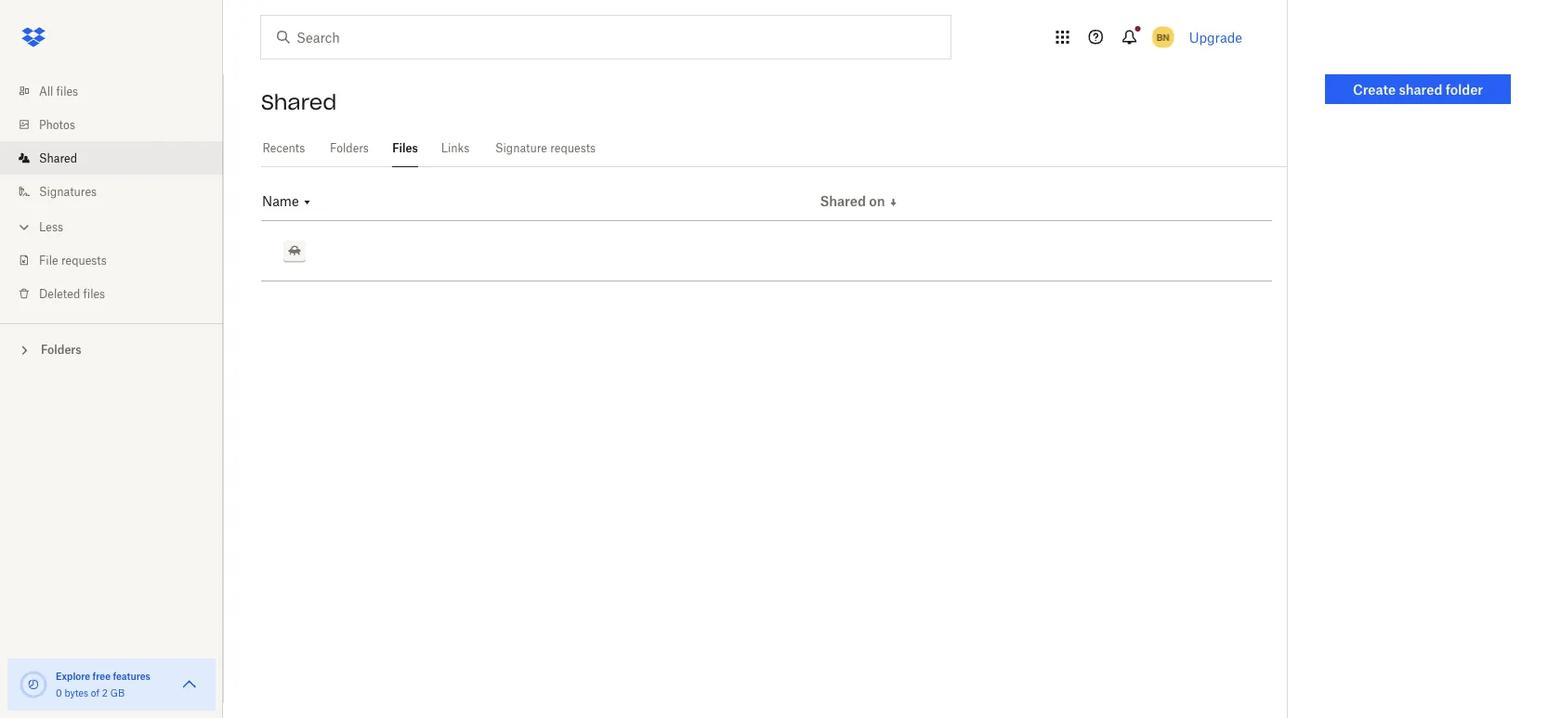 Task type: locate. For each thing, give the bounding box(es) containing it.
0 horizontal spatial requests
[[61, 253, 107, 267]]

2
[[102, 688, 108, 699]]

requests right file
[[61, 253, 107, 267]]

template stateless image
[[888, 197, 900, 208], [302, 197, 313, 208]]

files
[[56, 84, 78, 98], [83, 287, 105, 301]]

list containing all files
[[0, 63, 223, 324]]

2 horizontal spatial shared
[[820, 193, 866, 209]]

recents link
[[261, 130, 307, 165]]

0 horizontal spatial shared
[[39, 151, 77, 165]]

1 horizontal spatial shared
[[261, 89, 337, 115]]

files for all files
[[56, 84, 78, 98]]

less image
[[15, 218, 33, 237]]

signature requests link
[[493, 130, 599, 165]]

1 horizontal spatial files
[[83, 287, 105, 301]]

folders down deleted
[[41, 343, 81, 357]]

1 horizontal spatial folders
[[330, 141, 369, 155]]

create
[[1354, 81, 1397, 97]]

files link
[[392, 130, 418, 165]]

signature requests
[[495, 141, 596, 155]]

template stateless image inside "name" dropdown button
[[302, 197, 313, 208]]

0 vertical spatial folders
[[330, 141, 369, 155]]

template stateless image right name
[[302, 197, 313, 208]]

1 template stateless image from the left
[[888, 197, 900, 208]]

0 horizontal spatial folders
[[41, 343, 81, 357]]

2 vertical spatial shared
[[820, 193, 866, 209]]

signatures link
[[15, 175, 223, 208]]

1 vertical spatial shared
[[39, 151, 77, 165]]

links link
[[441, 130, 470, 165]]

shared down photos
[[39, 151, 77, 165]]

requests
[[551, 141, 596, 155], [61, 253, 107, 267]]

0 vertical spatial shared
[[261, 89, 337, 115]]

1 horizontal spatial template stateless image
[[888, 197, 900, 208]]

1 vertical spatial requests
[[61, 253, 107, 267]]

photos link
[[15, 108, 223, 141]]

2 template stateless image from the left
[[302, 197, 313, 208]]

recents
[[263, 141, 305, 155]]

list
[[0, 63, 223, 324]]

all files link
[[15, 74, 223, 108]]

1 horizontal spatial requests
[[551, 141, 596, 155]]

tab list
[[261, 130, 1288, 167]]

template stateless image right on on the right of the page
[[888, 197, 900, 208]]

bytes
[[65, 688, 88, 699]]

shared list item
[[0, 141, 223, 175]]

dropbox image
[[15, 19, 52, 56]]

0 vertical spatial requests
[[551, 141, 596, 155]]

features
[[113, 671, 150, 682]]

shared up recents link
[[261, 89, 337, 115]]

shared left on on the right of the page
[[820, 193, 866, 209]]

create shared folder button
[[1326, 74, 1512, 104]]

files right all
[[56, 84, 78, 98]]

shared on
[[820, 193, 886, 209]]

files right deleted
[[83, 287, 105, 301]]

requests inside tab list
[[551, 141, 596, 155]]

folders
[[330, 141, 369, 155], [41, 343, 81, 357]]

1 vertical spatial files
[[83, 287, 105, 301]]

deleted files link
[[15, 277, 223, 311]]

files inside 'link'
[[83, 287, 105, 301]]

file
[[39, 253, 58, 267]]

folders inside tab list
[[330, 141, 369, 155]]

0 horizontal spatial files
[[56, 84, 78, 98]]

folders left files
[[330, 141, 369, 155]]

1 vertical spatial folders
[[41, 343, 81, 357]]

shared
[[1400, 81, 1443, 97]]

template stateless image inside shared on dropdown button
[[888, 197, 900, 208]]

0 horizontal spatial template stateless image
[[302, 197, 313, 208]]

shared
[[261, 89, 337, 115], [39, 151, 77, 165], [820, 193, 866, 209]]

requests inside list
[[61, 253, 107, 267]]

requests right "signature"
[[551, 141, 596, 155]]

0 vertical spatial files
[[56, 84, 78, 98]]



Task type: describe. For each thing, give the bounding box(es) containing it.
deleted
[[39, 287, 80, 301]]

folders inside "button"
[[41, 343, 81, 357]]

folder
[[1447, 81, 1484, 97]]

name
[[262, 193, 299, 209]]

upgrade
[[1190, 29, 1243, 45]]

template stateless image for shared on
[[888, 197, 900, 208]]

tab list containing recents
[[261, 130, 1288, 167]]

create shared folder
[[1354, 81, 1484, 97]]

bn
[[1157, 31, 1170, 43]]

requests for signature requests
[[551, 141, 596, 155]]

free
[[93, 671, 111, 682]]

files for deleted files
[[83, 287, 105, 301]]

shared inside list item
[[39, 151, 77, 165]]

shared on button
[[820, 193, 900, 211]]

upgrade link
[[1190, 29, 1243, 45]]

explore free features 0 bytes of 2 gb
[[56, 671, 150, 699]]

template stateless image for name
[[302, 197, 313, 208]]

gb
[[110, 688, 125, 699]]

requests for file requests
[[61, 253, 107, 267]]

photos
[[39, 118, 75, 132]]

quota usage element
[[19, 670, 48, 700]]

deleted files
[[39, 287, 105, 301]]

folders link
[[329, 130, 370, 165]]

less
[[39, 220, 63, 234]]

signature
[[495, 141, 548, 155]]

bn button
[[1149, 22, 1179, 52]]

files
[[393, 141, 418, 155]]

shared inside dropdown button
[[820, 193, 866, 209]]

of
[[91, 688, 100, 699]]

file requests
[[39, 253, 107, 267]]

shared link
[[15, 141, 223, 175]]

signatures
[[39, 185, 97, 199]]

file requests link
[[15, 244, 223, 277]]

folders button
[[0, 336, 223, 363]]

all files
[[39, 84, 78, 98]]

explore
[[56, 671, 90, 682]]

all
[[39, 84, 53, 98]]

Search in folder "Dropbox" text field
[[297, 27, 913, 47]]

name button
[[262, 193, 313, 211]]

0
[[56, 688, 62, 699]]

links
[[441, 141, 470, 155]]

on
[[870, 193, 886, 209]]



Task type: vqa. For each thing, say whether or not it's contained in the screenshot.
bottom date
no



